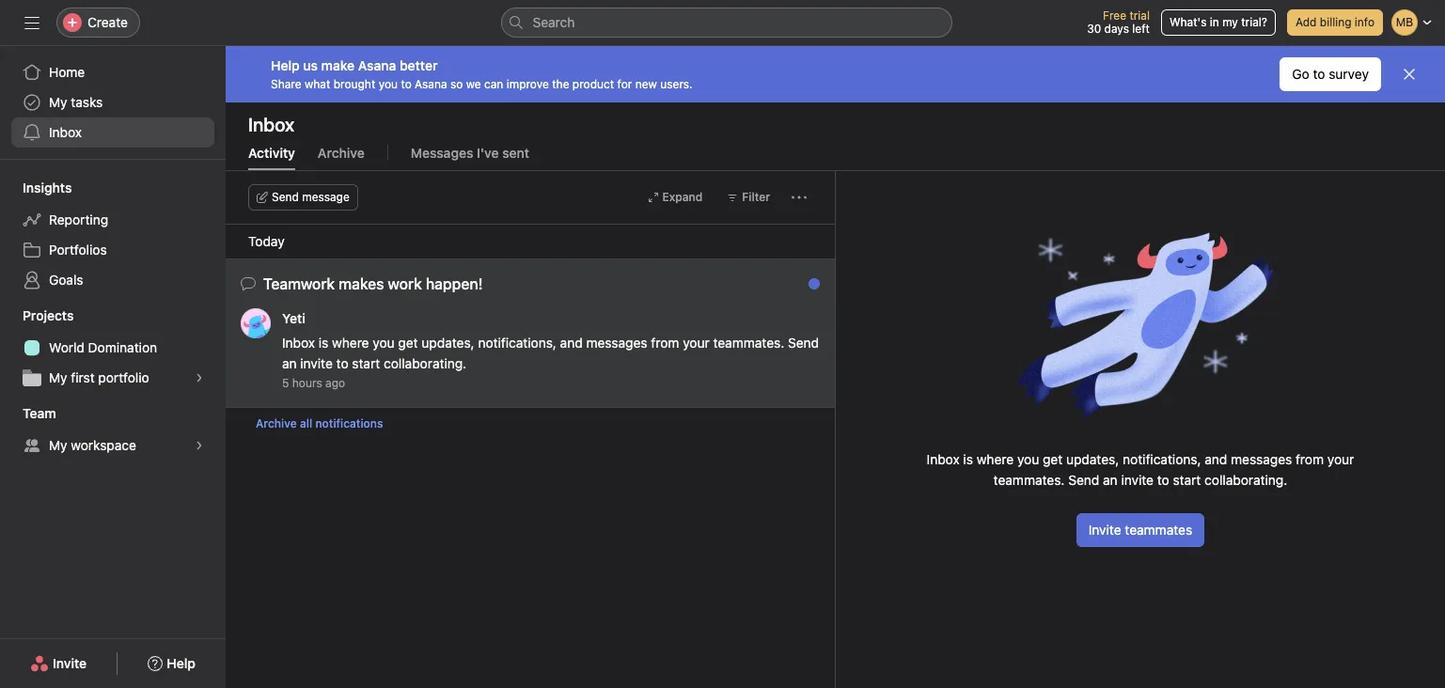 Task type: locate. For each thing, give the bounding box(es) containing it.
1 horizontal spatial start
[[1173, 472, 1201, 488]]

0 vertical spatial my
[[49, 94, 67, 110]]

where inside inbox is where you get updates, notifications, and messages from your teammates. send an invite to start collaborating.
[[977, 451, 1014, 467]]

1 horizontal spatial help
[[271, 57, 300, 73]]

an up 5 in the left of the page
[[282, 355, 297, 371]]

notifications, up archive all notifications button
[[478, 335, 557, 351]]

reporting
[[49, 212, 108, 228]]

my left the tasks
[[49, 94, 67, 110]]

to inside button
[[1313, 66, 1325, 82]]

filter
[[742, 190, 770, 204]]

1 horizontal spatial is
[[963, 451, 973, 467]]

free
[[1103, 8, 1126, 23]]

start inside inbox is where you get updates, notifications, and messages from your teammates. send an invite to start collaborating.
[[1173, 472, 1201, 488]]

invite
[[1089, 522, 1121, 538], [53, 655, 87, 671]]

start up teammates
[[1173, 472, 1201, 488]]

0 horizontal spatial notifications,
[[478, 335, 557, 351]]

send inside inbox is where you get updates, notifications, and messages from your teammates. send an invite to start collaborating.
[[1068, 472, 1099, 488]]

updates,
[[422, 335, 475, 351], [1066, 451, 1119, 467]]

team
[[23, 405, 56, 421]]

3 my from the top
[[49, 437, 67, 453]]

send left message
[[272, 190, 299, 204]]

world domination link
[[11, 333, 214, 363]]

0 vertical spatial an
[[282, 355, 297, 371]]

notifications, inside yeti inbox is where you get updates, notifications, and messages from your teammates. send an invite to start collaborating. 5 hours ago
[[478, 335, 557, 351]]

an inside yeti inbox is where you get updates, notifications, and messages from your teammates. send an invite to start collaborating. 5 hours ago
[[282, 355, 297, 371]]

1 horizontal spatial your
[[1327, 451, 1354, 467]]

yeti inbox is where you get updates, notifications, and messages from your teammates. send an invite to start collaborating. 5 hours ago
[[282, 310, 823, 390]]

1 vertical spatial send
[[788, 335, 819, 351]]

invite up 'hours'
[[300, 355, 333, 371]]

notifications, up teammates
[[1123, 451, 1201, 467]]

0 horizontal spatial archive
[[256, 416, 297, 431]]

archive
[[318, 145, 365, 161], [256, 416, 297, 431]]

1 horizontal spatial send
[[788, 335, 819, 351]]

0 vertical spatial start
[[352, 355, 380, 371]]

1 vertical spatial collaborating.
[[1204, 472, 1287, 488]]

1 horizontal spatial and
[[1205, 451, 1227, 467]]

2 vertical spatial send
[[1068, 472, 1099, 488]]

1 vertical spatial from
[[1296, 451, 1324, 467]]

improve
[[506, 77, 549, 91]]

invite inside inbox is where you get updates, notifications, and messages from your teammates. send an invite to start collaborating.
[[1121, 472, 1154, 488]]

archive left all
[[256, 416, 297, 431]]

0 vertical spatial you
[[379, 77, 398, 91]]

0 vertical spatial invite
[[1089, 522, 1121, 538]]

1 vertical spatial invite
[[53, 655, 87, 671]]

see details, my first portfolio image
[[194, 372, 205, 384]]

notifications,
[[478, 335, 557, 351], [1123, 451, 1201, 467]]

0 vertical spatial messages
[[586, 335, 647, 351]]

2 vertical spatial you
[[1017, 451, 1039, 467]]

0 horizontal spatial updates,
[[422, 335, 475, 351]]

0 horizontal spatial is
[[319, 335, 328, 351]]

my
[[1222, 15, 1238, 29]]

1 vertical spatial your
[[1327, 451, 1354, 467]]

1 vertical spatial and
[[1205, 451, 1227, 467]]

you inside the help us make asana better share what brought you to asana so we can improve the product for new users.
[[379, 77, 398, 91]]

banner
[[226, 46, 1445, 102]]

archive inside button
[[256, 416, 297, 431]]

1 horizontal spatial messages
[[1231, 451, 1292, 467]]

inbox inside inbox is where you get updates, notifications, and messages from your teammates. send an invite to start collaborating.
[[927, 451, 960, 467]]

1 vertical spatial help
[[167, 655, 195, 671]]

i've
[[477, 145, 499, 161]]

1 horizontal spatial where
[[977, 451, 1014, 467]]

1 horizontal spatial get
[[1043, 451, 1063, 467]]

0 horizontal spatial invite
[[300, 355, 333, 371]]

help inside help dropdown button
[[167, 655, 195, 671]]

1 vertical spatial updates,
[[1066, 451, 1119, 467]]

dismiss image
[[1402, 67, 1417, 82]]

send message
[[272, 190, 350, 204]]

first
[[71, 369, 95, 385]]

global element
[[0, 46, 226, 159]]

my inside 'global' element
[[49, 94, 67, 110]]

create
[[87, 14, 128, 30]]

collaborating. inside inbox is where you get updates, notifications, and messages from your teammates. send an invite to start collaborating.
[[1204, 472, 1287, 488]]

portfolio
[[98, 369, 149, 385]]

1 vertical spatial archive
[[256, 416, 297, 431]]

archive link
[[318, 145, 365, 170]]

invite inside yeti inbox is where you get updates, notifications, and messages from your teammates. send an invite to start collaborating. 5 hours ago
[[300, 355, 333, 371]]

0 horizontal spatial teammates.
[[713, 335, 784, 351]]

my inside teams element
[[49, 437, 67, 453]]

inbox is where you get updates, notifications, and messages from your teammates. send an invite to start collaborating.
[[927, 451, 1354, 488]]

invite teammates button
[[1076, 513, 1204, 547]]

0 vertical spatial invite
[[300, 355, 333, 371]]

add
[[1296, 15, 1317, 29]]

2 vertical spatial my
[[49, 437, 67, 453]]

your
[[683, 335, 710, 351], [1327, 451, 1354, 467]]

start
[[352, 355, 380, 371], [1173, 472, 1201, 488]]

1 vertical spatial an
[[1103, 472, 1118, 488]]

teammates.
[[713, 335, 784, 351], [993, 472, 1065, 488]]

search list box
[[501, 8, 952, 38]]

messages i've sent link
[[411, 145, 529, 170]]

0 vertical spatial archive
[[318, 145, 365, 161]]

today
[[248, 233, 285, 249]]

0 horizontal spatial help
[[167, 655, 195, 671]]

yeti
[[282, 310, 305, 326]]

1 horizontal spatial from
[[1296, 451, 1324, 467]]

0 vertical spatial notifications,
[[478, 335, 557, 351]]

from inside inbox is where you get updates, notifications, and messages from your teammates. send an invite to start collaborating.
[[1296, 451, 1324, 467]]

send inside button
[[272, 190, 299, 204]]

collaborating.
[[384, 355, 466, 371], [1204, 472, 1287, 488]]

0 vertical spatial get
[[398, 335, 418, 351]]

hide sidebar image
[[24, 15, 39, 30]]

my for my tasks
[[49, 94, 67, 110]]

to down asana better
[[401, 77, 412, 91]]

start up notifications
[[352, 355, 380, 371]]

0 horizontal spatial an
[[282, 355, 297, 371]]

0 vertical spatial updates,
[[422, 335, 475, 351]]

search button
[[501, 8, 952, 38]]

inbox inside inbox 'link'
[[49, 124, 82, 140]]

add billing info button
[[1287, 9, 1383, 36]]

goals link
[[11, 265, 214, 295]]

workspace
[[71, 437, 136, 453]]

left
[[1132, 22, 1150, 36]]

help inside the help us make asana better share what brought you to asana so we can improve the product for new users.
[[271, 57, 300, 73]]

send up invite teammates
[[1068, 472, 1099, 488]]

insights element
[[0, 171, 226, 299]]

30
[[1087, 22, 1101, 36]]

my down team
[[49, 437, 67, 453]]

0 vertical spatial collaborating.
[[384, 355, 466, 371]]

see details, my workspace image
[[194, 440, 205, 451]]

1 horizontal spatial archive
[[318, 145, 365, 161]]

archive for archive
[[318, 145, 365, 161]]

updates, down work happen!
[[422, 335, 475, 351]]

activity
[[248, 145, 295, 161]]

an inside inbox is where you get updates, notifications, and messages from your teammates. send an invite to start collaborating.
[[1103, 472, 1118, 488]]

invite teammates
[[1089, 522, 1192, 538]]

0 vertical spatial send
[[272, 190, 299, 204]]

teamwork makes work happen!
[[263, 275, 483, 292]]

2 my from the top
[[49, 369, 67, 385]]

and
[[560, 335, 583, 351], [1205, 451, 1227, 467]]

filter button
[[719, 184, 778, 211]]

reporting link
[[11, 205, 214, 235]]

0 horizontal spatial your
[[683, 335, 710, 351]]

go to survey
[[1292, 66, 1369, 82]]

to up teammates
[[1157, 472, 1169, 488]]

inbox
[[248, 114, 294, 135], [49, 124, 82, 140], [282, 335, 315, 351], [927, 451, 960, 467]]

0 horizontal spatial send
[[272, 190, 299, 204]]

updates, inside inbox is where you get updates, notifications, and messages from your teammates. send an invite to start collaborating.
[[1066, 451, 1119, 467]]

1 vertical spatial start
[[1173, 472, 1201, 488]]

1 vertical spatial you
[[373, 335, 395, 351]]

archive up message
[[318, 145, 365, 161]]

1 horizontal spatial updates,
[[1066, 451, 1119, 467]]

get
[[398, 335, 418, 351], [1043, 451, 1063, 467]]

messages inside inbox is where you get updates, notifications, and messages from your teammates. send an invite to start collaborating.
[[1231, 451, 1292, 467]]

my for my first portfolio
[[49, 369, 67, 385]]

0 vertical spatial your
[[683, 335, 710, 351]]

0 vertical spatial help
[[271, 57, 300, 73]]

ago
[[325, 376, 345, 390]]

survey
[[1329, 66, 1369, 82]]

0 horizontal spatial start
[[352, 355, 380, 371]]

home
[[49, 64, 85, 80]]

message
[[302, 190, 350, 204]]

0 vertical spatial is
[[319, 335, 328, 351]]

2 horizontal spatial send
[[1068, 472, 1099, 488]]

portfolios link
[[11, 235, 214, 265]]

1 horizontal spatial an
[[1103, 472, 1118, 488]]

collaborating. inside yeti inbox is where you get updates, notifications, and messages from your teammates. send an invite to start collaborating. 5 hours ago
[[384, 355, 466, 371]]

team button
[[0, 404, 56, 423]]

you
[[379, 77, 398, 91], [373, 335, 395, 351], [1017, 451, 1039, 467]]

make
[[321, 57, 355, 73]]

banner containing help us make asana better
[[226, 46, 1445, 102]]

to up ago
[[336, 355, 348, 371]]

your inside inbox is where you get updates, notifications, and messages from your teammates. send an invite to start collaborating.
[[1327, 451, 1354, 467]]

help for help us make asana better share what brought you to asana so we can improve the product for new users.
[[271, 57, 300, 73]]

where
[[332, 335, 369, 351], [977, 451, 1014, 467]]

0 vertical spatial from
[[651, 335, 679, 351]]

projects
[[23, 307, 74, 323]]

0 horizontal spatial and
[[560, 335, 583, 351]]

1 vertical spatial messages
[[1231, 451, 1292, 467]]

0 horizontal spatial get
[[398, 335, 418, 351]]

1 vertical spatial notifications,
[[1123, 451, 1201, 467]]

tasks
[[71, 94, 103, 110]]

archive all notifications
[[256, 416, 383, 431]]

projects element
[[0, 299, 226, 397]]

invite inside invite teammates button
[[1089, 522, 1121, 538]]

an up invite teammates
[[1103, 472, 1118, 488]]

0 horizontal spatial where
[[332, 335, 369, 351]]

0 vertical spatial and
[[560, 335, 583, 351]]

my tasks link
[[11, 87, 214, 118]]

your inside yeti inbox is where you get updates, notifications, and messages from your teammates. send an invite to start collaborating. 5 hours ago
[[683, 335, 710, 351]]

1 vertical spatial teammates.
[[993, 472, 1065, 488]]

and inside yeti inbox is where you get updates, notifications, and messages from your teammates. send an invite to start collaborating. 5 hours ago
[[560, 335, 583, 351]]

from inside yeti inbox is where you get updates, notifications, and messages from your teammates. send an invite to start collaborating. 5 hours ago
[[651, 335, 679, 351]]

0 vertical spatial teammates.
[[713, 335, 784, 351]]

1 my from the top
[[49, 94, 67, 110]]

invite inside invite button
[[53, 655, 87, 671]]

create button
[[56, 8, 140, 38]]

my left first
[[49, 369, 67, 385]]

1 vertical spatial is
[[963, 451, 973, 467]]

start inside yeti inbox is where you get updates, notifications, and messages from your teammates. send an invite to start collaborating. 5 hours ago
[[352, 355, 380, 371]]

to right go
[[1313, 66, 1325, 82]]

inbox inside yeti inbox is where you get updates, notifications, and messages from your teammates. send an invite to start collaborating. 5 hours ago
[[282, 335, 315, 351]]

invite up invite teammates
[[1121, 472, 1154, 488]]

share
[[271, 77, 301, 91]]

0 horizontal spatial invite
[[53, 655, 87, 671]]

my inside "projects" element
[[49, 369, 67, 385]]

my for my workspace
[[49, 437, 67, 453]]

send down the "archive notification" icon
[[788, 335, 819, 351]]

1 vertical spatial invite
[[1121, 472, 1154, 488]]

1 horizontal spatial invite
[[1089, 522, 1121, 538]]

1 vertical spatial get
[[1043, 451, 1063, 467]]

1 vertical spatial where
[[977, 451, 1014, 467]]

my
[[49, 94, 67, 110], [49, 369, 67, 385], [49, 437, 67, 453]]

1 vertical spatial my
[[49, 369, 67, 385]]

0 horizontal spatial messages
[[586, 335, 647, 351]]

1 horizontal spatial notifications,
[[1123, 451, 1201, 467]]

0 vertical spatial where
[[332, 335, 369, 351]]

updates, up invite teammates
[[1066, 451, 1119, 467]]

1 horizontal spatial invite
[[1121, 472, 1154, 488]]

5
[[282, 376, 289, 390]]

insights button
[[0, 179, 72, 197]]

an
[[282, 355, 297, 371], [1103, 472, 1118, 488]]

to inside the help us make asana better share what brought you to asana so we can improve the product for new users.
[[401, 77, 412, 91]]

1 horizontal spatial teammates.
[[993, 472, 1065, 488]]

1 horizontal spatial collaborating.
[[1204, 472, 1287, 488]]

0 horizontal spatial collaborating.
[[384, 355, 466, 371]]

0 horizontal spatial from
[[651, 335, 679, 351]]



Task type: vqa. For each thing, say whether or not it's contained in the screenshot.
bottom collaborating.
yes



Task type: describe. For each thing, give the bounding box(es) containing it.
teammates
[[1125, 522, 1192, 538]]

sent
[[502, 145, 529, 161]]

messages
[[411, 145, 473, 161]]

send inside yeti inbox is where you get updates, notifications, and messages from your teammates. send an invite to start collaborating. 5 hours ago
[[788, 335, 819, 351]]

insights
[[23, 180, 72, 196]]

domination
[[88, 339, 157, 355]]

updates, inside yeti inbox is where you get updates, notifications, and messages from your teammates. send an invite to start collaborating. 5 hours ago
[[422, 335, 475, 351]]

can
[[484, 77, 503, 91]]

work happen!
[[388, 275, 483, 292]]

teams element
[[0, 397, 226, 464]]

my workspace link
[[11, 431, 214, 461]]

to inside inbox is where you get updates, notifications, and messages from your teammates. send an invite to start collaborating.
[[1157, 472, 1169, 488]]

teammates. inside yeti inbox is where you get updates, notifications, and messages from your teammates. send an invite to start collaborating. 5 hours ago
[[713, 335, 784, 351]]

my workspace
[[49, 437, 136, 453]]

users.
[[660, 77, 693, 91]]

get inside inbox is where you get updates, notifications, and messages from your teammates. send an invite to start collaborating.
[[1043, 451, 1063, 467]]

archive notification image
[[799, 281, 814, 296]]

go to survey button
[[1280, 57, 1381, 91]]

invite for invite teammates
[[1089, 522, 1121, 538]]

search
[[533, 14, 575, 30]]

all
[[300, 416, 312, 431]]

where inside yeti inbox is where you get updates, notifications, and messages from your teammates. send an invite to start collaborating. 5 hours ago
[[332, 335, 369, 351]]

expand
[[662, 190, 703, 204]]

teammates. inside inbox is where you get updates, notifications, and messages from your teammates. send an invite to start collaborating.
[[993, 472, 1065, 488]]

makes
[[339, 275, 384, 292]]

teamwork
[[263, 275, 335, 292]]

help button
[[136, 647, 208, 681]]

is inside yeti inbox is where you get updates, notifications, and messages from your teammates. send an invite to start collaborating. 5 hours ago
[[319, 335, 328, 351]]

help for help
[[167, 655, 195, 671]]

notifications, inside inbox is where you get updates, notifications, and messages from your teammates. send an invite to start collaborating.
[[1123, 451, 1201, 467]]

what's in my trial?
[[1170, 15, 1267, 29]]

go
[[1292, 66, 1309, 82]]

asana
[[415, 77, 447, 91]]

invite for invite
[[53, 655, 87, 671]]

world
[[49, 339, 84, 355]]

home link
[[11, 57, 214, 87]]

world domination
[[49, 339, 157, 355]]

help us make asana better share what brought you to asana so we can improve the product for new users.
[[271, 57, 693, 91]]

we
[[466, 77, 481, 91]]

info
[[1355, 15, 1375, 29]]

billing
[[1320, 15, 1351, 29]]

notifications
[[315, 416, 383, 431]]

add billing info
[[1296, 15, 1375, 29]]

free trial 30 days left
[[1087, 8, 1150, 36]]

product
[[572, 77, 614, 91]]

to inside yeti inbox is where you get updates, notifications, and messages from your teammates. send an invite to start collaborating. 5 hours ago
[[336, 355, 348, 371]]

portfolios
[[49, 242, 107, 258]]

archive for archive all notifications
[[256, 416, 297, 431]]

activity link
[[248, 145, 295, 170]]

hours
[[292, 376, 322, 390]]

is inside inbox is where you get updates, notifications, and messages from your teammates. send an invite to start collaborating.
[[963, 451, 973, 467]]

new
[[635, 77, 657, 91]]

expand button
[[639, 184, 711, 211]]

what
[[305, 77, 330, 91]]

you inside yeti inbox is where you get updates, notifications, and messages from your teammates. send an invite to start collaborating. 5 hours ago
[[373, 335, 395, 351]]

you inside inbox is where you get updates, notifications, and messages from your teammates. send an invite to start collaborating.
[[1017, 451, 1039, 467]]

inbox link
[[11, 118, 214, 148]]

asana better
[[358, 57, 438, 73]]

trial?
[[1241, 15, 1267, 29]]

what's
[[1170, 15, 1207, 29]]

more actions image
[[792, 190, 807, 205]]

days
[[1104, 22, 1129, 36]]

invite button
[[18, 647, 99, 681]]

archive all notifications button
[[226, 408, 835, 440]]

so
[[450, 77, 463, 91]]

send message button
[[248, 184, 358, 211]]

in
[[1210, 15, 1219, 29]]

my first portfolio link
[[11, 363, 214, 393]]

and inside inbox is where you get updates, notifications, and messages from your teammates. send an invite to start collaborating.
[[1205, 451, 1227, 467]]

get inside yeti inbox is where you get updates, notifications, and messages from your teammates. send an invite to start collaborating. 5 hours ago
[[398, 335, 418, 351]]

my tasks
[[49, 94, 103, 110]]

messages inside yeti inbox is where you get updates, notifications, and messages from your teammates. send an invite to start collaborating. 5 hours ago
[[586, 335, 647, 351]]

trial
[[1129, 8, 1150, 23]]

for
[[617, 77, 632, 91]]

brought
[[333, 77, 375, 91]]

projects button
[[0, 306, 74, 325]]

goals
[[49, 272, 83, 288]]

messages i've sent
[[411, 145, 529, 161]]

what's in my trial? button
[[1161, 9, 1276, 36]]

us
[[303, 57, 318, 73]]



